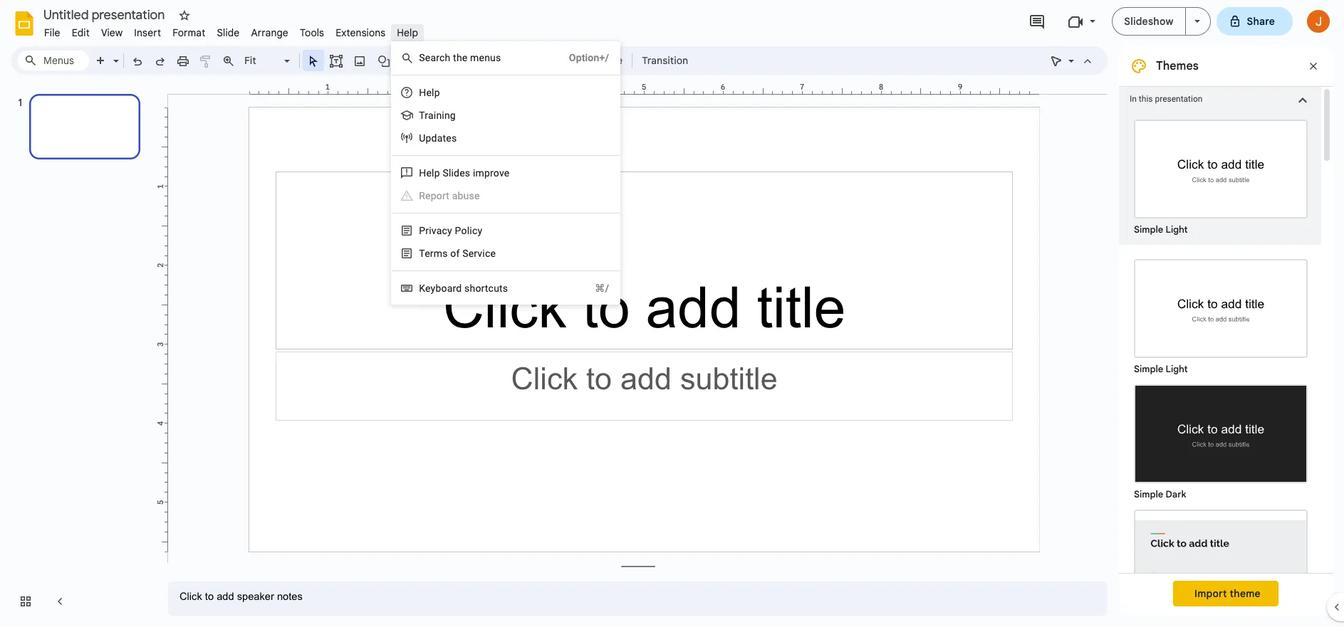Task type: vqa. For each thing, say whether or not it's contained in the screenshot.
⌘c element
no



Task type: describe. For each thing, give the bounding box(es) containing it.
Star checkbox
[[175, 6, 194, 26]]

a
[[452, 190, 458, 202]]

simple for simple light option
[[1134, 224, 1163, 236]]

raining
[[425, 110, 456, 121]]

in
[[1130, 94, 1137, 104]]

h
[[419, 87, 426, 98]]

file
[[44, 26, 60, 39]]

theme
[[1230, 588, 1261, 601]]

u pdates
[[419, 133, 457, 144]]

theme button
[[584, 50, 629, 71]]

themes application
[[0, 0, 1344, 628]]

search
[[419, 52, 451, 63]]

in this presentation
[[1130, 94, 1203, 104]]

pdates
[[426, 133, 457, 144]]

training t element
[[419, 110, 460, 121]]

term
[[419, 248, 443, 259]]

option+slash element
[[552, 51, 609, 65]]

the
[[453, 52, 468, 63]]

search the menus m element
[[419, 52, 505, 63]]

Zoom text field
[[242, 51, 282, 71]]

ove
[[494, 167, 510, 179]]

share button
[[1216, 7, 1293, 36]]

file menu item
[[38, 24, 66, 41]]

navigation inside "themes" 'application'
[[0, 80, 157, 628]]

tools menu item
[[294, 24, 330, 41]]

help menu item
[[391, 24, 424, 41]]

help for help
[[397, 26, 418, 39]]

edit
[[72, 26, 90, 39]]

simple dark
[[1134, 489, 1186, 501]]

simple for 'simple dark' radio
[[1134, 489, 1163, 501]]

t raining
[[419, 110, 456, 121]]

⌘/
[[595, 283, 609, 294]]

menu item containing report
[[401, 189, 609, 203]]

u
[[419, 133, 426, 144]]

imp
[[473, 167, 490, 179]]

light for simple light radio
[[1166, 363, 1188, 375]]

buse
[[458, 190, 480, 202]]

m
[[470, 52, 479, 63]]

simple light for simple light option
[[1134, 224, 1188, 236]]

in this presentation tab
[[1119, 86, 1321, 113]]

presentation
[[1155, 94, 1203, 104]]

shortcuts
[[464, 283, 508, 294]]

report a buse
[[419, 190, 480, 202]]

slideshow button
[[1112, 7, 1186, 36]]

simple light for simple light radio
[[1134, 363, 1188, 375]]

elp
[[426, 87, 440, 98]]

keyboard shortcuts k element
[[419, 283, 512, 294]]

eyboard
[[425, 283, 462, 294]]

insert image image
[[352, 51, 368, 71]]

simple for simple light radio
[[1134, 363, 1163, 375]]

slide
[[217, 26, 240, 39]]

report
[[419, 190, 450, 202]]

help slides improve r element
[[419, 167, 514, 179]]

arrange menu item
[[245, 24, 294, 41]]

themes section
[[1119, 46, 1333, 628]]

terms of service s element
[[419, 248, 500, 259]]

extensions menu item
[[330, 24, 391, 41]]

slide menu item
[[211, 24, 245, 41]]

import
[[1195, 588, 1227, 601]]

view menu item
[[95, 24, 128, 41]]

report abuse a element
[[419, 190, 484, 202]]

slideshow
[[1124, 15, 1174, 28]]

privacy policy p element
[[419, 225, 487, 237]]

rivacy
[[426, 225, 452, 237]]



Task type: locate. For each thing, give the bounding box(es) containing it.
2 simple from the top
[[1134, 363, 1163, 375]]

new slide with layout image
[[110, 51, 119, 56]]

p
[[419, 225, 426, 237]]

0 vertical spatial simple
[[1134, 224, 1163, 236]]

1 vertical spatial help
[[419, 167, 440, 179]]

option group inside themes section
[[1119, 245, 1321, 628]]

dark
[[1166, 489, 1186, 501]]

menu bar
[[38, 19, 424, 42]]

presentation options image
[[1194, 20, 1200, 23]]

k
[[419, 283, 425, 294]]

streamline image
[[1136, 511, 1306, 608]]

Streamline radio
[[1127, 503, 1315, 628]]

2 simple light from the top
[[1134, 363, 1188, 375]]

2 vertical spatial simple
[[1134, 489, 1163, 501]]

background
[[467, 54, 524, 67]]

term s of service
[[419, 248, 496, 259]]

menu
[[391, 41, 621, 305]]

format
[[173, 26, 205, 39]]

this
[[1139, 94, 1153, 104]]

menu bar containing file
[[38, 19, 424, 42]]

1 vertical spatial simple light
[[1134, 363, 1188, 375]]

help up the main toolbar on the top of page
[[397, 26, 418, 39]]

h elp
[[419, 87, 440, 98]]

Simple Dark radio
[[1127, 378, 1315, 503]]

simple inside radio
[[1134, 363, 1163, 375]]

option group
[[1119, 245, 1321, 628]]

of
[[450, 248, 460, 259]]

2 light from the top
[[1166, 363, 1188, 375]]

shape image
[[376, 51, 392, 71]]

background button
[[461, 50, 530, 71]]

menu containing search the
[[391, 41, 621, 305]]

1 vertical spatial light
[[1166, 363, 1188, 375]]

tools
[[300, 26, 324, 39]]

0 vertical spatial help
[[397, 26, 418, 39]]

extensions
[[336, 26, 386, 39]]

format menu item
[[167, 24, 211, 41]]

simple light inside option
[[1134, 224, 1188, 236]]

service
[[462, 248, 496, 259]]

insert
[[134, 26, 161, 39]]

simple light inside radio
[[1134, 363, 1188, 375]]

transition button
[[636, 50, 695, 71]]

help h element
[[419, 87, 444, 98]]

help inside menu item
[[397, 26, 418, 39]]

Rename text field
[[38, 6, 173, 23]]

option group containing simple light
[[1119, 245, 1321, 628]]

updates u element
[[419, 133, 461, 144]]

light inside option
[[1166, 224, 1188, 236]]

import theme button
[[1173, 581, 1279, 607]]

menu item
[[401, 189, 609, 203]]

themes
[[1156, 59, 1199, 73]]

help for help slides imp r ove
[[419, 167, 440, 179]]

slides
[[443, 167, 470, 179]]

help up report
[[419, 167, 440, 179]]

light
[[1166, 224, 1188, 236], [1166, 363, 1188, 375]]

edit menu item
[[66, 24, 95, 41]]

1 light from the top
[[1166, 224, 1188, 236]]

help slides imp r ove
[[419, 167, 510, 179]]

s
[[443, 248, 448, 259]]

⌘slash element
[[578, 281, 609, 296]]

Simple Light radio
[[1127, 252, 1315, 628]]

Zoom field
[[240, 51, 296, 71]]

menu inside "themes" 'application'
[[391, 41, 621, 305]]

0 horizontal spatial help
[[397, 26, 418, 39]]

share
[[1247, 15, 1275, 28]]

theme
[[591, 54, 623, 67]]

light for simple light option
[[1166, 224, 1188, 236]]

simple inside radio
[[1134, 489, 1163, 501]]

transition
[[642, 54, 688, 67]]

1 horizontal spatial help
[[419, 167, 440, 179]]

menu bar banner
[[0, 0, 1344, 628]]

simple light
[[1134, 224, 1188, 236], [1134, 363, 1188, 375]]

navigation
[[0, 80, 157, 628]]

p rivacy policy
[[419, 225, 482, 237]]

help
[[397, 26, 418, 39], [419, 167, 440, 179]]

main toolbar
[[88, 50, 695, 71]]

mode and view toolbar
[[1045, 46, 1099, 75]]

insert menu item
[[128, 24, 167, 41]]

enus
[[479, 52, 501, 63]]

import theme
[[1195, 588, 1261, 601]]

live pointer settings image
[[1065, 51, 1074, 56]]

1 simple light from the top
[[1134, 224, 1188, 236]]

t
[[419, 110, 425, 121]]

k eyboard shortcuts
[[419, 283, 508, 294]]

search the m enus
[[419, 52, 501, 63]]

0 vertical spatial simple light
[[1134, 224, 1188, 236]]

r
[[490, 167, 494, 179]]

1 simple from the top
[[1134, 224, 1163, 236]]

Menus field
[[18, 51, 89, 71]]

policy
[[455, 225, 482, 237]]

Simple Light radio
[[1127, 113, 1315, 238]]

view
[[101, 26, 123, 39]]

simple inside option
[[1134, 224, 1163, 236]]

arrange
[[251, 26, 288, 39]]

0 vertical spatial light
[[1166, 224, 1188, 236]]

simple
[[1134, 224, 1163, 236], [1134, 363, 1163, 375], [1134, 489, 1163, 501]]

option+/
[[569, 52, 609, 63]]

1 vertical spatial simple
[[1134, 363, 1163, 375]]

3 simple from the top
[[1134, 489, 1163, 501]]

light inside radio
[[1166, 363, 1188, 375]]

menu bar inside menu bar banner
[[38, 19, 424, 42]]



